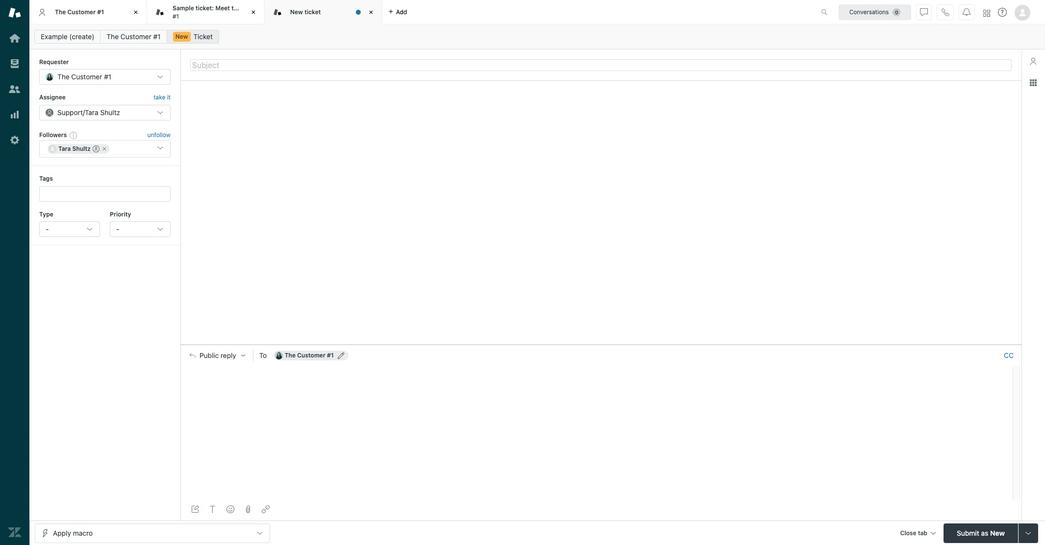 Task type: vqa. For each thing, say whether or not it's contained in the screenshot.
New ticket
yes



Task type: describe. For each thing, give the bounding box(es) containing it.
support / tara shultz
[[57, 108, 120, 117]]

/
[[83, 108, 85, 117]]

apps image
[[1030, 79, 1038, 87]]

ticket
[[193, 32, 213, 41]]

apply macro
[[53, 530, 93, 538]]

#1 inside secondary element
[[153, 32, 161, 41]]

ticket inside sample ticket: meet the ticket #1
[[243, 4, 259, 12]]

cc button
[[1005, 352, 1014, 360]]

ticket inside tab
[[305, 8, 321, 16]]

2 close image from the left
[[249, 7, 259, 17]]

draft mode image
[[191, 506, 199, 514]]

the customer #1 inside tab
[[55, 8, 104, 16]]

submit as new
[[958, 530, 1005, 538]]

requester
[[39, 58, 69, 66]]

tara inside tara shultz option
[[58, 145, 71, 153]]

notifications image
[[963, 8, 971, 16]]

customers image
[[8, 83, 21, 96]]

example (create) button
[[34, 30, 101, 44]]

reply
[[221, 352, 236, 360]]

the inside tab
[[55, 8, 66, 16]]

requester element
[[39, 69, 171, 85]]

new for new ticket
[[290, 8, 303, 16]]

unfollow button
[[147, 131, 171, 140]]

cc
[[1005, 352, 1014, 360]]

submit
[[958, 530, 980, 538]]

info on adding followers image
[[70, 131, 78, 139]]

customer context image
[[1030, 57, 1038, 65]]

#1 inside tab
[[97, 8, 104, 16]]

views image
[[8, 57, 21, 70]]

zendesk support image
[[8, 6, 21, 19]]

conversations
[[850, 8, 889, 15]]

it
[[167, 94, 171, 101]]

public
[[200, 352, 219, 360]]

- for priority
[[116, 225, 119, 233]]

the customer #1 link
[[100, 30, 167, 44]]

priority
[[110, 211, 131, 218]]

Subject field
[[190, 59, 1012, 71]]

format text image
[[209, 506, 217, 514]]

tabs tab list
[[29, 0, 811, 25]]

sample
[[173, 4, 194, 12]]

assignee element
[[39, 105, 171, 121]]

take
[[154, 94, 165, 101]]

customer inside tab
[[67, 8, 96, 16]]

tab
[[919, 530, 928, 537]]

close tab
[[901, 530, 928, 537]]

the customer #1 inside secondary element
[[107, 32, 161, 41]]

assignee
[[39, 94, 66, 101]]

take it
[[154, 94, 171, 101]]

public reply
[[200, 352, 236, 360]]

the customer #1 inside requester 'element'
[[57, 73, 111, 81]]

tara shultz option
[[48, 144, 109, 154]]

Tags field
[[47, 189, 161, 199]]

get started image
[[8, 32, 21, 45]]

add link (cmd k) image
[[262, 506, 270, 514]]



Task type: locate. For each thing, give the bounding box(es) containing it.
1 vertical spatial shultz
[[72, 145, 91, 153]]

shultz inside 'assignee' 'element'
[[100, 108, 120, 117]]

ticket:
[[196, 4, 214, 12]]

get help image
[[999, 8, 1008, 17]]

- down the type
[[46, 225, 49, 233]]

tab
[[147, 0, 265, 25]]

the inside secondary element
[[107, 32, 119, 41]]

close image up the customer #1 link
[[131, 7, 141, 17]]

0 horizontal spatial tara
[[58, 145, 71, 153]]

admin image
[[8, 134, 21, 147]]

1 horizontal spatial new
[[290, 8, 303, 16]]

apply
[[53, 530, 71, 538]]

add
[[396, 8, 407, 15]]

shultz
[[100, 108, 120, 117], [72, 145, 91, 153]]

remove image
[[102, 146, 107, 152]]

public reply button
[[181, 346, 253, 366]]

0 horizontal spatial ticket
[[243, 4, 259, 12]]

tags
[[39, 175, 53, 183]]

- button for type
[[39, 222, 100, 237]]

tab containing sample ticket: meet the ticket
[[147, 0, 265, 25]]

#1 up the customer #1 link
[[97, 8, 104, 16]]

user is an agent image
[[93, 146, 100, 153]]

customer inside secondary element
[[121, 32, 152, 41]]

new
[[290, 8, 303, 16], [175, 33, 188, 40], [991, 530, 1005, 538]]

followers element
[[39, 140, 171, 158]]

2 vertical spatial new
[[991, 530, 1005, 538]]

minimize composer image
[[597, 341, 605, 349]]

close image inside the customer #1 tab
[[131, 7, 141, 17]]

0 vertical spatial shultz
[[100, 108, 120, 117]]

1 horizontal spatial ticket
[[305, 8, 321, 16]]

the right (create) at the top of page
[[107, 32, 119, 41]]

support
[[57, 108, 83, 117]]

#1
[[97, 8, 104, 16], [173, 13, 179, 20], [153, 32, 161, 41], [104, 73, 111, 81], [327, 352, 334, 359]]

2 - from the left
[[116, 225, 119, 233]]

take it button
[[154, 93, 171, 103]]

main element
[[0, 0, 29, 546]]

0 vertical spatial tara
[[85, 108, 98, 117]]

the down requester
[[57, 73, 69, 81]]

the inside requester 'element'
[[57, 73, 69, 81]]

0 horizontal spatial -
[[46, 225, 49, 233]]

- button down priority
[[110, 222, 171, 237]]

close image left add popup button
[[366, 7, 376, 17]]

tara right 'support'
[[85, 108, 98, 117]]

new inside secondary element
[[175, 33, 188, 40]]

insert emojis image
[[227, 506, 234, 514]]

#1 inside sample ticket: meet the ticket #1
[[173, 13, 179, 20]]

new ticket
[[290, 8, 321, 16]]

new inside tab
[[290, 8, 303, 16]]

the customer #1 tab
[[29, 0, 147, 25]]

the
[[55, 8, 66, 16], [107, 32, 119, 41], [57, 73, 69, 81], [285, 352, 296, 359]]

1 vertical spatial new
[[175, 33, 188, 40]]

2 horizontal spatial close image
[[366, 7, 376, 17]]

0 horizontal spatial close image
[[131, 7, 141, 17]]

#1 up 'assignee' 'element' on the left top of page
[[104, 73, 111, 81]]

sample ticket: meet the ticket #1
[[173, 4, 259, 20]]

ticket
[[243, 4, 259, 12], [305, 8, 321, 16]]

2 horizontal spatial new
[[991, 530, 1005, 538]]

1 horizontal spatial tara
[[85, 108, 98, 117]]

the customer #1
[[55, 8, 104, 16], [107, 32, 161, 41], [57, 73, 111, 81], [285, 352, 334, 359]]

add attachment image
[[244, 506, 252, 514]]

conversations button
[[839, 4, 912, 20]]

the up the example
[[55, 8, 66, 16]]

reporting image
[[8, 108, 21, 121]]

0 vertical spatial new
[[290, 8, 303, 16]]

-
[[46, 225, 49, 233], [116, 225, 119, 233]]

- button for priority
[[110, 222, 171, 237]]

tarashultz49@gmail.com image
[[49, 145, 56, 153]]

shultz inside option
[[72, 145, 91, 153]]

to
[[259, 352, 267, 360]]

#1 left edit user icon
[[327, 352, 334, 359]]

1 - button from the left
[[39, 222, 100, 237]]

close
[[901, 530, 917, 537]]

as
[[982, 530, 989, 538]]

- for type
[[46, 225, 49, 233]]

1 horizontal spatial shultz
[[100, 108, 120, 117]]

edit user image
[[338, 353, 345, 359]]

3 close image from the left
[[366, 7, 376, 17]]

macro
[[73, 530, 93, 538]]

close image
[[131, 7, 141, 17], [249, 7, 259, 17], [366, 7, 376, 17]]

tara shultz
[[58, 145, 91, 153]]

1 horizontal spatial close image
[[249, 7, 259, 17]]

#1 left ticket
[[153, 32, 161, 41]]

new for new
[[175, 33, 188, 40]]

0 horizontal spatial shultz
[[72, 145, 91, 153]]

1 horizontal spatial - button
[[110, 222, 171, 237]]

tara
[[85, 108, 98, 117], [58, 145, 71, 153]]

meet
[[216, 4, 230, 12]]

close image right the
[[249, 7, 259, 17]]

zendesk products image
[[984, 10, 991, 16]]

- button
[[39, 222, 100, 237], [110, 222, 171, 237]]

type
[[39, 211, 53, 218]]

0 horizontal spatial - button
[[39, 222, 100, 237]]

shultz left user is an agent image
[[72, 145, 91, 153]]

customer inside requester 'element'
[[71, 73, 102, 81]]

close image inside the new ticket tab
[[366, 7, 376, 17]]

the right customer@example.com icon
[[285, 352, 296, 359]]

unfollow
[[147, 131, 171, 139]]

1 vertical spatial tara
[[58, 145, 71, 153]]

example
[[41, 32, 68, 41]]

customer@example.com image
[[275, 352, 283, 360]]

- button down the type
[[39, 222, 100, 237]]

tara inside 'assignee' 'element'
[[85, 108, 98, 117]]

1 horizontal spatial -
[[116, 225, 119, 233]]

zendesk image
[[8, 527, 21, 540]]

example (create)
[[41, 32, 94, 41]]

2 - button from the left
[[110, 222, 171, 237]]

#1 inside requester 'element'
[[104, 73, 111, 81]]

the
[[232, 4, 241, 12]]

button displays agent's chat status as invisible. image
[[921, 8, 929, 16]]

(create)
[[69, 32, 94, 41]]

- down priority
[[116, 225, 119, 233]]

add button
[[383, 0, 413, 24]]

new ticket tab
[[265, 0, 383, 25]]

customer
[[67, 8, 96, 16], [121, 32, 152, 41], [71, 73, 102, 81], [297, 352, 326, 359]]

displays possible ticket submission types image
[[1025, 530, 1033, 538]]

followers
[[39, 131, 67, 139]]

shultz right /
[[100, 108, 120, 117]]

close tab button
[[896, 524, 940, 545]]

1 close image from the left
[[131, 7, 141, 17]]

secondary element
[[29, 27, 1046, 47]]

0 horizontal spatial new
[[175, 33, 188, 40]]

1 - from the left
[[46, 225, 49, 233]]

tara right tarashultz49@gmail.com image
[[58, 145, 71, 153]]

#1 down sample
[[173, 13, 179, 20]]



